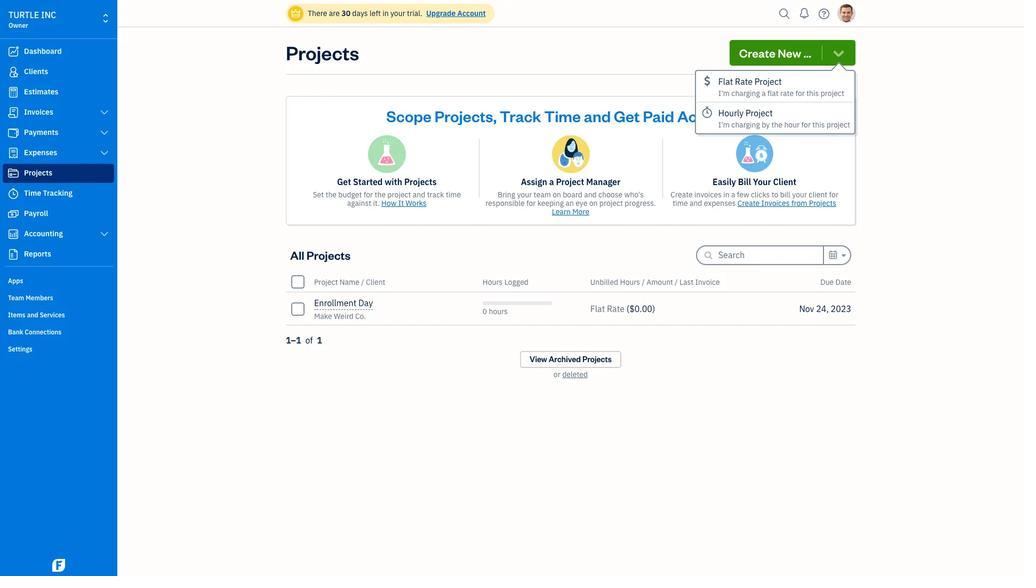 Task type: describe. For each thing, give the bounding box(es) containing it.
amount
[[647, 277, 673, 287]]

charging inside hourly project i'm charging by the hour for this project
[[732, 120, 760, 130]]

estimates
[[24, 87, 58, 97]]

caretdown image
[[840, 249, 846, 262]]

1
[[317, 335, 322, 346]]

client button
[[366, 277, 386, 287]]

i'm inside hourly project i'm charging by the hour for this project
[[719, 120, 730, 130]]

tracking
[[43, 188, 73, 198]]

0 horizontal spatial the
[[326, 190, 337, 200]]

/ for client
[[361, 277, 364, 287]]

team
[[8, 294, 24, 302]]

30
[[342, 9, 351, 18]]

chevron large down image
[[100, 230, 109, 239]]

report image
[[7, 249, 20, 260]]

track
[[427, 190, 444, 200]]

a inside assign a project manager bring your team on board and choose who's responsible for keeping an eye on project progress. learn more
[[549, 177, 554, 187]]

scope
[[386, 106, 432, 126]]

payroll link
[[3, 204, 114, 224]]

left
[[370, 9, 381, 18]]

by
[[762, 120, 770, 130]]

works
[[406, 198, 427, 208]]

amount button
[[647, 277, 673, 287]]

expenses link
[[3, 144, 114, 163]]

dashboard
[[24, 46, 62, 56]]

nov 24, 2023 link
[[748, 292, 856, 325]]

unbilled hours / amount / last invoice
[[591, 277, 720, 287]]

hourly
[[719, 108, 744, 118]]

for inside flat rate project i'm charging a flat rate for this project
[[796, 89, 805, 98]]

for inside hourly project i'm charging by the hour for this project
[[802, 120, 811, 130]]

invoice
[[695, 277, 720, 287]]

new
[[778, 45, 802, 60]]

who's
[[625, 190, 644, 200]]

all
[[290, 248, 304, 263]]

payments link
[[3, 123, 114, 142]]

1–1
[[286, 335, 301, 346]]

client image
[[7, 67, 20, 77]]

Search text field
[[719, 247, 823, 264]]

projects down the there
[[286, 40, 359, 65]]

how it works
[[382, 198, 427, 208]]

money image
[[7, 209, 20, 219]]

create invoices from projects
[[738, 198, 837, 208]]

easily bill your client
[[713, 177, 797, 187]]

upgrade account link
[[424, 9, 486, 18]]

project image
[[7, 168, 20, 179]]

all projects
[[290, 248, 351, 263]]

flat for flat rate ( $0.00 )
[[591, 303, 605, 314]]

create for create invoices from projects
[[738, 198, 760, 208]]

hours
[[489, 307, 508, 316]]

chart image
[[7, 229, 20, 240]]

co.
[[355, 312, 366, 321]]

accounting
[[24, 229, 63, 239]]

project name / client
[[314, 277, 386, 287]]

project name button
[[314, 277, 360, 287]]

a inside create invoices in a few clicks to bill your client for time and expenses
[[732, 190, 736, 200]]

budget
[[338, 190, 362, 200]]

track
[[500, 106, 541, 126]]

members
[[26, 294, 53, 302]]

estimates link
[[3, 83, 114, 102]]

2 hours from the left
[[620, 277, 640, 287]]

this inside hourly project i'm charging by the hour for this project
[[813, 120, 825, 130]]

items and services link
[[3, 307, 114, 323]]

chevron large down image for invoices
[[100, 108, 109, 117]]

and inside assign a project manager bring your team on board and choose who's responsible for keeping an eye on project progress. learn more
[[584, 190, 597, 200]]

chevron large down image for expenses
[[100, 149, 109, 157]]

trial.
[[407, 9, 423, 18]]

dashboard image
[[7, 46, 20, 57]]

main element
[[0, 0, 144, 576]]

project inside flat rate project i'm charging a flat rate for this project
[[821, 89, 845, 98]]

search image
[[776, 6, 793, 22]]

payroll
[[24, 209, 48, 218]]

0 horizontal spatial your
[[391, 9, 405, 18]]

turtle inc owner
[[9, 10, 56, 29]]

progress.
[[625, 198, 656, 208]]

and inside main element
[[27, 311, 38, 319]]

unbilled
[[591, 277, 619, 287]]

project inside hourly project i'm charging by the hour for this project
[[746, 108, 773, 118]]

expense image
[[7, 148, 20, 158]]

scope projects, track time and get paid accurately
[[386, 106, 755, 126]]

eye
[[576, 198, 588, 208]]

your inside create invoices in a few clicks to bill your client for time and expenses
[[792, 190, 807, 200]]

assign a project manager image
[[552, 135, 590, 173]]

reports link
[[3, 245, 114, 264]]

with
[[385, 177, 402, 187]]

inc
[[41, 10, 56, 20]]

this inside flat rate project i'm charging a flat rate for this project
[[807, 89, 819, 98]]

date
[[836, 277, 852, 287]]

reports
[[24, 249, 51, 259]]

due date
[[821, 277, 852, 287]]

easily bill your client image
[[736, 135, 773, 172]]

clients
[[24, 67, 48, 76]]

turtle
[[9, 10, 39, 20]]

from
[[792, 198, 808, 208]]

get started with projects image
[[368, 135, 406, 173]]

connections
[[25, 328, 62, 336]]

how
[[382, 198, 397, 208]]

project inside flat rate project i'm charging a flat rate for this project
[[755, 76, 782, 87]]

services
[[40, 311, 65, 319]]

manager
[[586, 177, 621, 187]]

and inside create invoices in a few clicks to bill your client for time and expenses
[[690, 198, 702, 208]]

client for project name / client
[[366, 277, 386, 287]]

flat
[[768, 89, 779, 98]]

team members link
[[3, 290, 114, 306]]

for inside create invoices in a few clicks to bill your client for time and expenses
[[829, 190, 839, 200]]

0 horizontal spatial get
[[337, 177, 351, 187]]

your inside assign a project manager bring your team on board and choose who's responsible for keeping an eye on project progress. learn more
[[517, 190, 532, 200]]

project inside hourly project i'm charging by the hour for this project
[[827, 120, 851, 130]]

to
[[772, 190, 779, 200]]

owner
[[9, 21, 28, 29]]

1 hours from the left
[[483, 277, 503, 287]]

a inside flat rate project i'm charging a flat rate for this project
[[762, 89, 766, 98]]

projects inside view archived projects or deleted
[[583, 354, 612, 364]]

rate for project
[[735, 76, 753, 87]]

1 vertical spatial invoices
[[762, 198, 790, 208]]

set the budget for the project and track time against it.
[[313, 190, 461, 208]]

set
[[313, 190, 324, 200]]

or
[[554, 370, 561, 379]]

due
[[821, 277, 834, 287]]

of
[[305, 335, 313, 346]]



Task type: locate. For each thing, give the bounding box(es) containing it.
chevron large down image up expenses link
[[100, 129, 109, 137]]

client up the bill
[[773, 177, 797, 187]]

notifications image
[[796, 3, 813, 24]]

hours
[[483, 277, 503, 287], [620, 277, 640, 287]]

project up enrollment
[[314, 277, 338, 287]]

your
[[753, 177, 771, 187]]

time right timer image in the left top of the page
[[24, 188, 41, 198]]

create left new
[[739, 45, 776, 60]]

choose
[[599, 190, 623, 200]]

2 / from the left
[[642, 277, 645, 287]]

rate inside flat rate project i'm charging a flat rate for this project
[[735, 76, 753, 87]]

a up the team
[[549, 177, 554, 187]]

enrollment
[[314, 298, 357, 308]]

bill
[[780, 190, 791, 200]]

project down with
[[388, 190, 411, 200]]

2 horizontal spatial your
[[792, 190, 807, 200]]

flat inside flat rate project i'm charging a flat rate for this project
[[719, 76, 733, 87]]

calendar image
[[829, 248, 838, 261]]

/ left last
[[675, 277, 678, 287]]

started
[[353, 177, 383, 187]]

it.
[[373, 198, 380, 208]]

hours left logged
[[483, 277, 503, 287]]

1 vertical spatial client
[[366, 277, 386, 287]]

client
[[809, 190, 828, 200]]

project up the board
[[556, 177, 584, 187]]

charging
[[732, 89, 760, 98], [732, 120, 760, 130]]

1 vertical spatial time
[[24, 188, 41, 198]]

1 vertical spatial charging
[[732, 120, 760, 130]]

close image
[[836, 104, 848, 116]]

dashboard link
[[3, 42, 114, 61]]

time inside set the budget for the project and track time against it.
[[446, 190, 461, 200]]

project up by
[[746, 108, 773, 118]]

projects right from
[[809, 198, 837, 208]]

items
[[8, 311, 26, 319]]

the right set on the top of page
[[326, 190, 337, 200]]

$0.00
[[630, 303, 652, 314]]

0 horizontal spatial time
[[446, 190, 461, 200]]

1 vertical spatial rate
[[607, 303, 625, 314]]

responsible
[[486, 198, 525, 208]]

0 vertical spatial a
[[762, 89, 766, 98]]

1 horizontal spatial /
[[642, 277, 645, 287]]

time left invoices on the top right
[[673, 198, 688, 208]]

hours right unbilled
[[620, 277, 640, 287]]

team
[[534, 190, 551, 200]]

/
[[361, 277, 364, 287], [642, 277, 645, 287], [675, 277, 678, 287]]

0 vertical spatial client
[[773, 177, 797, 187]]

bank connections link
[[3, 324, 114, 340]]

settings
[[8, 345, 32, 353]]

charging inside flat rate project i'm charging a flat rate for this project
[[732, 89, 760, 98]]

projects down expenses
[[24, 168, 52, 178]]

create down bill
[[738, 198, 760, 208]]

i'm down hourly
[[719, 120, 730, 130]]

3 / from the left
[[675, 277, 678, 287]]

create new … button
[[730, 40, 856, 66]]

in right left
[[383, 9, 389, 18]]

2 charging from the top
[[732, 120, 760, 130]]

0 hours link
[[478, 292, 586, 325]]

for right client
[[829, 190, 839, 200]]

2 chevron large down image from the top
[[100, 129, 109, 137]]

the inside hourly project i'm charging by the hour for this project
[[772, 120, 783, 130]]

project
[[755, 76, 782, 87], [746, 108, 773, 118], [556, 177, 584, 187], [314, 277, 338, 287]]

flat rate project i'm charging a flat rate for this project
[[719, 76, 845, 98]]

easily
[[713, 177, 736, 187]]

against
[[347, 198, 371, 208]]

2023
[[831, 303, 852, 314]]

estimate image
[[7, 87, 20, 98]]

project inside assign a project manager bring your team on board and choose who's responsible for keeping an eye on project progress. learn more
[[556, 177, 584, 187]]

for left keeping
[[527, 198, 536, 208]]

and up assign a project manager image
[[584, 106, 611, 126]]

hours logged
[[483, 277, 529, 287]]

0 vertical spatial invoices
[[24, 107, 53, 117]]

0 vertical spatial get
[[614, 106, 640, 126]]

0 vertical spatial i'm
[[719, 89, 730, 98]]

deleted link
[[562, 370, 588, 379]]

on right eye
[[589, 198, 598, 208]]

create for create invoices in a few clicks to bill your client for time and expenses
[[671, 190, 693, 200]]

assign
[[521, 177, 547, 187]]

0 vertical spatial chevron large down image
[[100, 108, 109, 117]]

clicks
[[751, 190, 770, 200]]

account
[[458, 9, 486, 18]]

go to help image
[[816, 6, 833, 22]]

projects link
[[3, 164, 114, 183]]

due date button
[[821, 277, 852, 287]]

2 horizontal spatial /
[[675, 277, 678, 287]]

1 horizontal spatial on
[[589, 198, 598, 208]]

there
[[308, 9, 327, 18]]

time tracking
[[24, 188, 73, 198]]

projects
[[286, 40, 359, 65], [24, 168, 52, 178], [404, 177, 437, 187], [809, 198, 837, 208], [307, 248, 351, 263], [583, 354, 612, 364]]

2 horizontal spatial a
[[762, 89, 766, 98]]

chevron large down image down estimates link
[[100, 108, 109, 117]]

last invoice button
[[680, 277, 720, 287]]

client up day
[[366, 277, 386, 287]]

chevron large down image inside expenses link
[[100, 149, 109, 157]]

and inside set the budget for the project and track time against it.
[[413, 190, 425, 200]]

1 horizontal spatial the
[[375, 190, 386, 200]]

0 vertical spatial this
[[807, 89, 819, 98]]

crown image
[[290, 8, 301, 19]]

1 vertical spatial in
[[724, 190, 730, 200]]

the
[[772, 120, 783, 130], [326, 190, 337, 200], [375, 190, 386, 200]]

the down get started with projects
[[375, 190, 386, 200]]

2 i'm from the top
[[719, 120, 730, 130]]

i'm up hourly
[[719, 89, 730, 98]]

1 vertical spatial i'm
[[719, 120, 730, 130]]

invoices inside main element
[[24, 107, 53, 117]]

1 / from the left
[[361, 277, 364, 287]]

i'm inside flat rate project i'm charging a flat rate for this project
[[719, 89, 730, 98]]

create inside dropdown button
[[739, 45, 776, 60]]

1–1 of 1
[[286, 335, 322, 346]]

1 horizontal spatial get
[[614, 106, 640, 126]]

client for easily bill your client
[[773, 177, 797, 187]]

chevron large down image down payments link
[[100, 149, 109, 157]]

last
[[680, 277, 694, 287]]

the right by
[[772, 120, 783, 130]]

/ left the "client" button
[[361, 277, 364, 287]]

0 horizontal spatial in
[[383, 9, 389, 18]]

0 vertical spatial charging
[[732, 89, 760, 98]]

team members
[[8, 294, 53, 302]]

1 horizontal spatial hours
[[620, 277, 640, 287]]

1 i'm from the top
[[719, 89, 730, 98]]

)
[[652, 303, 655, 314]]

1 horizontal spatial client
[[773, 177, 797, 187]]

charging down hourly
[[732, 120, 760, 130]]

create left invoices on the top right
[[671, 190, 693, 200]]

learn
[[552, 207, 571, 217]]

/ for amount
[[642, 277, 645, 287]]

0 horizontal spatial client
[[366, 277, 386, 287]]

2 vertical spatial a
[[732, 190, 736, 200]]

hourly project i'm charging by the hour for this project
[[719, 108, 851, 130]]

time inside main element
[[24, 188, 41, 198]]

1 horizontal spatial invoices
[[762, 198, 790, 208]]

0 horizontal spatial a
[[549, 177, 554, 187]]

1 horizontal spatial rate
[[735, 76, 753, 87]]

1 vertical spatial this
[[813, 120, 825, 130]]

bank connections
[[8, 328, 62, 336]]

your right the bill
[[792, 190, 807, 200]]

accounting link
[[3, 225, 114, 244]]

rate
[[735, 76, 753, 87], [607, 303, 625, 314]]

paid
[[643, 106, 674, 126]]

time up assign a project manager image
[[544, 106, 581, 126]]

an
[[566, 198, 574, 208]]

project inside set the budget for the project and track time against it.
[[388, 190, 411, 200]]

for inside set the budget for the project and track time against it.
[[364, 190, 373, 200]]

expenses
[[704, 198, 736, 208]]

0 horizontal spatial time
[[24, 188, 41, 198]]

your down the assign
[[517, 190, 532, 200]]

0 horizontal spatial rate
[[607, 303, 625, 314]]

logged
[[505, 277, 529, 287]]

0 vertical spatial flat
[[719, 76, 733, 87]]

on right the team
[[553, 190, 561, 200]]

for inside assign a project manager bring your team on board and choose who's responsible for keeping an eye on project progress. learn more
[[527, 198, 536, 208]]

for right rate
[[796, 89, 805, 98]]

rate for (
[[607, 303, 625, 314]]

there are 30 days left in your trial. upgrade account
[[308, 9, 486, 18]]

flat for flat rate project i'm charging a flat rate for this project
[[719, 76, 733, 87]]

projects up the deleted link
[[583, 354, 612, 364]]

and left expenses
[[690, 198, 702, 208]]

1 chevron large down image from the top
[[100, 108, 109, 117]]

0 horizontal spatial invoices
[[24, 107, 53, 117]]

1 vertical spatial chevron large down image
[[100, 129, 109, 137]]

1 horizontal spatial time
[[544, 106, 581, 126]]

apps link
[[3, 273, 114, 289]]

flat down unbilled
[[591, 303, 605, 314]]

0 horizontal spatial flat
[[591, 303, 605, 314]]

payment image
[[7, 128, 20, 138]]

0 horizontal spatial /
[[361, 277, 364, 287]]

rate left (
[[607, 303, 625, 314]]

project up flat
[[755, 76, 782, 87]]

…
[[804, 45, 812, 60]]

2 vertical spatial chevron large down image
[[100, 149, 109, 157]]

nov
[[800, 303, 814, 314]]

time right track
[[446, 190, 461, 200]]

a left the few
[[732, 190, 736, 200]]

0 horizontal spatial on
[[553, 190, 561, 200]]

0 horizontal spatial hours
[[483, 277, 503, 287]]

a left flat
[[762, 89, 766, 98]]

(
[[627, 303, 630, 314]]

and right items
[[27, 311, 38, 319]]

0 vertical spatial time
[[544, 106, 581, 126]]

project up close 'image'
[[821, 89, 845, 98]]

projects up project name button at left top
[[307, 248, 351, 263]]

for
[[796, 89, 805, 98], [802, 120, 811, 130], [364, 190, 373, 200], [829, 190, 839, 200], [527, 198, 536, 208]]

1 charging from the top
[[732, 89, 760, 98]]

create new …
[[739, 45, 812, 60]]

0 vertical spatial rate
[[735, 76, 753, 87]]

day
[[359, 298, 373, 308]]

24,
[[816, 303, 829, 314]]

1 horizontal spatial in
[[724, 190, 730, 200]]

timer image
[[7, 188, 20, 199]]

1 horizontal spatial a
[[732, 190, 736, 200]]

0 vertical spatial in
[[383, 9, 389, 18]]

it
[[398, 198, 404, 208]]

1 vertical spatial flat
[[591, 303, 605, 314]]

1 horizontal spatial flat
[[719, 76, 733, 87]]

project inside assign a project manager bring your team on board and choose who's responsible for keeping an eye on project progress. learn more
[[600, 198, 623, 208]]

0
[[483, 307, 487, 316]]

in inside create invoices in a few clicks to bill your client for time and expenses
[[724, 190, 730, 200]]

get left paid
[[614, 106, 640, 126]]

for left it.
[[364, 190, 373, 200]]

your left trial.
[[391, 9, 405, 18]]

create inside create invoices in a few clicks to bill your client for time and expenses
[[671, 190, 693, 200]]

2 horizontal spatial the
[[772, 120, 783, 130]]

chevron large down image
[[100, 108, 109, 117], [100, 129, 109, 137], [100, 149, 109, 157]]

invoices
[[24, 107, 53, 117], [762, 198, 790, 208]]

archived
[[549, 354, 581, 364]]

flat up hourly
[[719, 76, 733, 87]]

rate
[[781, 89, 794, 98]]

time inside create invoices in a few clicks to bill your client for time and expenses
[[673, 198, 688, 208]]

1 horizontal spatial your
[[517, 190, 532, 200]]

expenses
[[24, 148, 57, 157]]

unbilled hours button
[[591, 277, 640, 287]]

charging up hourly
[[732, 89, 760, 98]]

rate up hourly
[[735, 76, 753, 87]]

projects up track
[[404, 177, 437, 187]]

items and services
[[8, 311, 65, 319]]

this
[[807, 89, 819, 98], [813, 120, 825, 130]]

for right hour
[[802, 120, 811, 130]]

more
[[573, 207, 590, 217]]

bring
[[498, 190, 516, 200]]

and left track
[[413, 190, 425, 200]]

chevron large down image for payments
[[100, 129, 109, 137]]

project down manager
[[600, 198, 623, 208]]

get up budget
[[337, 177, 351, 187]]

project down close 'image'
[[827, 120, 851, 130]]

1 horizontal spatial time
[[673, 198, 688, 208]]

bank
[[8, 328, 23, 336]]

chevron large down image inside invoices link
[[100, 108, 109, 117]]

projects inside main element
[[24, 168, 52, 178]]

chevrondown image
[[832, 45, 846, 60]]

1 vertical spatial a
[[549, 177, 554, 187]]

1 vertical spatial get
[[337, 177, 351, 187]]

make
[[314, 312, 332, 321]]

in down easily
[[724, 190, 730, 200]]

3 chevron large down image from the top
[[100, 149, 109, 157]]

create for create new …
[[739, 45, 776, 60]]

freshbooks image
[[50, 559, 67, 572]]

settings link
[[3, 341, 114, 357]]

projects,
[[435, 106, 497, 126]]

and right the board
[[584, 190, 597, 200]]

invoice image
[[7, 107, 20, 118]]

time
[[446, 190, 461, 200], [673, 198, 688, 208]]

this right rate
[[807, 89, 819, 98]]

view
[[530, 354, 547, 364]]

client
[[773, 177, 797, 187], [366, 277, 386, 287]]

on
[[553, 190, 561, 200], [589, 198, 598, 208]]

invoices
[[695, 190, 722, 200]]

this right hour
[[813, 120, 825, 130]]

/ left amount
[[642, 277, 645, 287]]



Task type: vqa. For each thing, say whether or not it's contained in the screenshot.
Projects
yes



